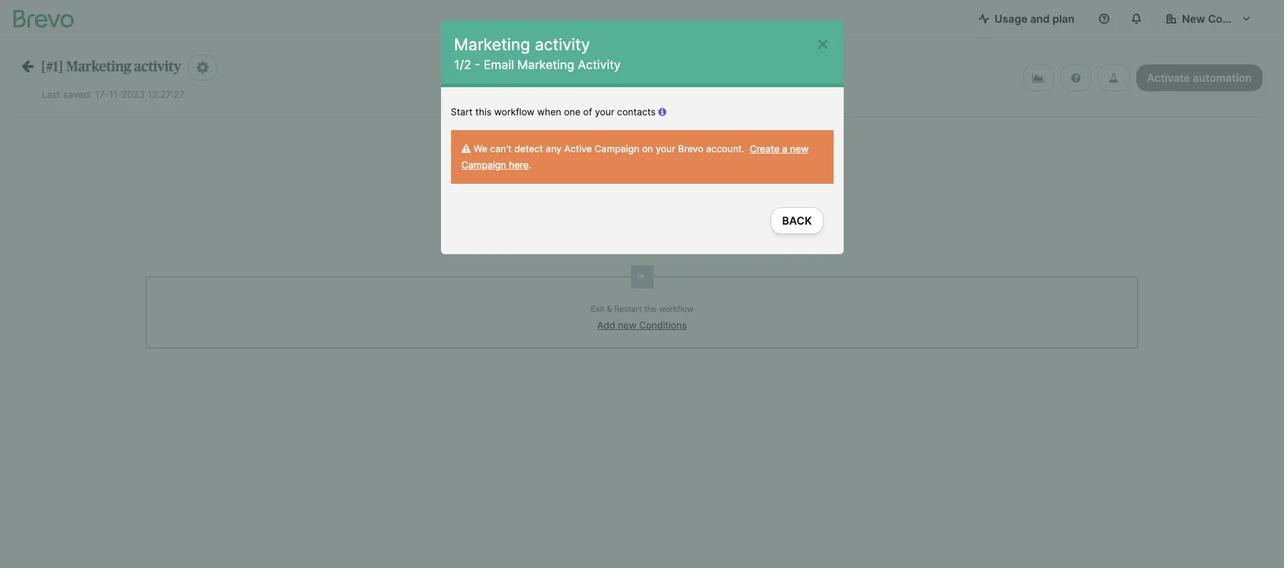 Task type: locate. For each thing, give the bounding box(es) containing it.
0 vertical spatial new
[[790, 143, 809, 154]]

your
[[595, 106, 615, 117], [656, 143, 675, 154]]

usage and plan
[[995, 12, 1075, 26]]

start
[[451, 106, 473, 117]]

add left an
[[607, 179, 622, 189]]

workflow inside exit & restart the workflow add new conditions
[[659, 304, 694, 314]]

your right on
[[656, 143, 675, 154]]

1 vertical spatial workflow
[[659, 304, 694, 314]]

workflow
[[494, 106, 535, 117], [659, 304, 694, 314]]

new company
[[1182, 12, 1258, 26]]

a
[[782, 143, 788, 154]]

an
[[624, 179, 634, 189]]

new down restart
[[618, 320, 637, 331]]

marketing
[[454, 35, 530, 54], [517, 58, 575, 72], [66, 60, 131, 74]]

new
[[790, 143, 809, 154], [618, 320, 637, 331]]

company
[[1208, 12, 1258, 26]]

area chart image
[[1032, 72, 1045, 83]]

entry
[[636, 179, 656, 189]]

1 vertical spatial campaign
[[462, 159, 506, 170]]

exit & restart the workflow add new conditions
[[591, 304, 694, 331]]

1 horizontal spatial new
[[790, 143, 809, 154]]

1 vertical spatial new
[[618, 320, 637, 331]]

cog image
[[197, 60, 209, 75]]

1 horizontal spatial activity
[[535, 35, 590, 54]]

info circle image
[[658, 107, 666, 117]]

usage
[[995, 12, 1028, 26]]

new inside exit & restart the workflow add new conditions
[[618, 320, 637, 331]]

back
[[782, 214, 812, 228]]

active
[[564, 143, 592, 154]]

campaign left on
[[595, 143, 639, 154]]

new
[[1182, 12, 1205, 26]]

last
[[42, 89, 61, 100]]

when
[[537, 106, 561, 117]]

start this workflow when one of your contacts
[[451, 106, 658, 117]]

new inside create a new campaign here
[[790, 143, 809, 154]]

arrow left image
[[21, 59, 34, 73]]

brevo
[[678, 143, 704, 154]]

campaign down the "we"
[[462, 159, 506, 170]]

1 vertical spatial activity
[[134, 60, 181, 74]]

workflow up the 'conditions'
[[659, 304, 694, 314]]

your right of
[[595, 106, 615, 117]]

activity up 12:27:27
[[134, 60, 181, 74]]

the
[[644, 304, 657, 314]]

activity
[[535, 35, 590, 54], [134, 60, 181, 74]]

can't
[[490, 143, 512, 154]]

restart
[[614, 304, 642, 314]]

activity up activity
[[535, 35, 590, 54]]

1 horizontal spatial campaign
[[595, 143, 639, 154]]

add
[[607, 179, 622, 189], [597, 320, 615, 331]]

0 horizontal spatial workflow
[[494, 106, 535, 117]]

campaign
[[595, 143, 639, 154], [462, 159, 506, 170]]

new right a
[[790, 143, 809, 154]]

workflow right "this"
[[494, 106, 535, 117]]

point
[[658, 179, 677, 189]]

last saved: 17-11-2023 12:27:27
[[42, 89, 184, 100]]

0 vertical spatial workflow
[[494, 106, 535, 117]]

0 horizontal spatial activity
[[134, 60, 181, 74]]

1 horizontal spatial your
[[656, 143, 675, 154]]

of
[[583, 106, 592, 117]]

0 horizontal spatial campaign
[[462, 159, 506, 170]]

×
[[816, 30, 830, 56]]

exclamation triangle image
[[462, 144, 471, 154]]

1 vertical spatial add
[[597, 320, 615, 331]]

detect
[[514, 143, 543, 154]]

[#1]                             marketing activity link
[[21, 59, 181, 74]]

× button
[[816, 30, 830, 56]]

0 vertical spatial activity
[[535, 35, 590, 54]]

0 horizontal spatial new
[[618, 320, 637, 331]]

1/2
[[454, 58, 471, 72]]

0 vertical spatial campaign
[[595, 143, 639, 154]]

1 horizontal spatial workflow
[[659, 304, 694, 314]]

account.
[[706, 143, 745, 154]]

this
[[475, 106, 492, 117]]

add down &
[[597, 320, 615, 331]]

1 vertical spatial your
[[656, 143, 675, 154]]

marketing up when
[[517, 58, 575, 72]]

0 vertical spatial your
[[595, 106, 615, 117]]



Task type: vqa. For each thing, say whether or not it's contained in the screenshot.
bottommost ADD
yes



Task type: describe. For each thing, give the bounding box(es) containing it.
one
[[564, 106, 581, 117]]

campaign inside create a new campaign here
[[462, 159, 506, 170]]

saved:
[[63, 89, 92, 100]]

conditions
[[639, 320, 687, 331]]

new company button
[[1155, 5, 1263, 32]]

add an entry point
[[607, 179, 677, 189]]

0 vertical spatial add
[[607, 179, 622, 189]]

create a new campaign here link
[[462, 143, 809, 170]]

exit
[[591, 304, 605, 314]]

here
[[509, 159, 529, 170]]

flask image
[[1109, 72, 1119, 83]]

marketing up the 17-
[[66, 60, 131, 74]]

0 horizontal spatial your
[[595, 106, 615, 117]]

activity inside marketing activity 1/2 - email marketing activity
[[535, 35, 590, 54]]

workflow inside × form
[[494, 106, 535, 117]]

create a new campaign here
[[462, 143, 809, 170]]

17-
[[95, 89, 109, 100]]

add inside exit & restart the workflow add new conditions
[[597, 320, 615, 331]]

× form
[[441, 20, 843, 254]]

[#1]                             marketing activity
[[41, 60, 181, 74]]

activity inside [#1]                             marketing activity link
[[134, 60, 181, 74]]

question circle image
[[1071, 72, 1081, 83]]

back button
[[771, 207, 823, 234]]

we can't detect any active campaign on your brevo account.
[[471, 143, 750, 154]]

activity
[[578, 58, 621, 72]]

.
[[529, 159, 531, 170]]

email
[[484, 58, 514, 72]]

contacts
[[617, 106, 656, 117]]

&
[[607, 304, 612, 314]]

any
[[546, 143, 562, 154]]

12:27:27
[[147, 89, 184, 100]]

add new conditions link
[[597, 320, 687, 331]]

and
[[1030, 12, 1050, 26]]

11-
[[109, 89, 122, 100]]

marketing activity 1/2 - email marketing activity
[[454, 35, 621, 72]]

marketing up the email
[[454, 35, 530, 54]]

-
[[475, 58, 480, 72]]

2023
[[122, 89, 145, 100]]

we
[[474, 143, 487, 154]]

plan
[[1053, 12, 1075, 26]]

create
[[750, 143, 780, 154]]

[#1]
[[41, 60, 63, 74]]

usage and plan button
[[968, 5, 1085, 32]]

on
[[642, 143, 653, 154]]



